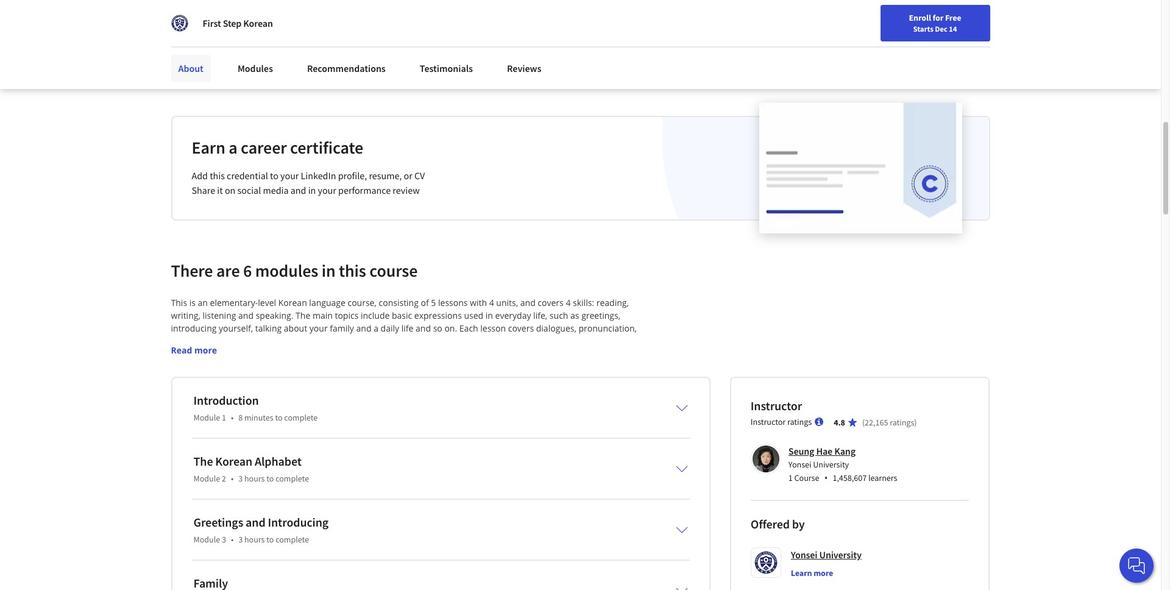 Task type: vqa. For each thing, say whether or not it's contained in the screenshot.


Task type: locate. For each thing, give the bounding box(es) containing it.
1 hours from the top
[[245, 473, 265, 484]]

to inside introduction module 1 • 8 minutes to complete
[[275, 412, 283, 423]]

a right the earn
[[229, 136, 238, 158]]

0 horizontal spatial are
[[216, 260, 240, 282]]

to down alphabet
[[267, 473, 274, 484]]

ratings up seung
[[788, 416, 812, 427]]

learn more about coursera for business
[[191, 43, 360, 55]]

None search field
[[174, 32, 467, 56]]

in
[[308, 184, 316, 196], [322, 260, 336, 282], [486, 310, 493, 321]]

lessons
[[438, 297, 468, 308]]

in inside this is an elementary-level korean language course, consisting of 5 lessons with 4 units, and covers 4 skills: reading, writing, listening and speaking. the main topics include basic expressions used in everyday life, such as greetings, introducing yourself, talking about your family and a daily life and so on. each lesson covers dialogues, pronunciation, vocabulary, grammar, quizzes and role-plays. read more
[[486, 310, 493, 321]]

in-
[[191, 8, 211, 30]]

complete for introducing
[[276, 534, 309, 545]]

to inside greetings and introducing module 3 • 3 hours to complete
[[267, 534, 274, 545]]

topics
[[335, 310, 359, 321]]

korean right step
[[244, 17, 273, 29]]

covers down everyday
[[508, 322, 534, 334]]

find your new career link
[[817, 37, 906, 52]]

• inside the korean alphabet module 2 • 3 hours to complete
[[231, 473, 234, 484]]

2 module from the top
[[194, 473, 220, 484]]

1 vertical spatial hours
[[245, 534, 265, 545]]

1 inside introduction module 1 • 8 minutes to complete
[[222, 412, 226, 423]]

ratings
[[788, 416, 812, 427], [890, 417, 915, 428]]

• inside introduction module 1 • 8 minutes to complete
[[231, 412, 234, 423]]

0 vertical spatial for
[[933, 12, 944, 23]]

about link
[[171, 55, 211, 82]]

)
[[915, 417, 918, 428]]

1 vertical spatial korean
[[279, 297, 307, 308]]

0 horizontal spatial for
[[308, 43, 321, 55]]

1 vertical spatial 1
[[789, 472, 793, 483]]

0 vertical spatial instructor
[[751, 398, 803, 413]]

0 horizontal spatial in
[[308, 184, 316, 196]]

introduction
[[194, 393, 259, 408]]

yonsei university image
[[171, 15, 188, 32]]

course,
[[348, 297, 377, 308]]

for left business
[[308, 43, 321, 55]]

complete
[[284, 412, 318, 423], [276, 473, 309, 484], [276, 534, 309, 545]]

0 horizontal spatial this
[[210, 169, 225, 182]]

modules
[[238, 62, 273, 74]]

2
[[222, 473, 226, 484]]

1 vertical spatial more
[[195, 344, 217, 356]]

yonsei inside the seung hae kang yonsei university 1 course • 1,458,607 learners
[[789, 459, 812, 470]]

hours inside the korean alphabet module 2 • 3 hours to complete
[[245, 473, 265, 484]]

alphabet
[[255, 454, 302, 469]]

complete inside the korean alphabet module 2 • 3 hours to complete
[[276, 473, 309, 484]]

2 horizontal spatial in
[[486, 310, 493, 321]]

for inside "enroll for free starts dec 14"
[[933, 12, 944, 23]]

in down linkedin
[[308, 184, 316, 196]]

earn a career certificate
[[192, 136, 364, 158]]

more down yonsei university link
[[814, 568, 834, 579]]

learn down yonsei university link
[[791, 568, 813, 579]]

4 right with
[[490, 297, 494, 308]]

1 vertical spatial a
[[374, 322, 379, 334]]

this up course,
[[339, 260, 366, 282]]

•
[[231, 412, 234, 423], [825, 471, 828, 485], [231, 473, 234, 484], [231, 534, 234, 545]]

coursera enterprise logos image
[[719, 0, 963, 47]]

career
[[241, 136, 287, 158]]

0 vertical spatial yonsei
[[789, 459, 812, 470]]

hours for and
[[245, 534, 265, 545]]

more inside "learn more" button
[[814, 568, 834, 579]]

module inside the korean alphabet module 2 • 3 hours to complete
[[194, 473, 220, 484]]

• down the greetings
[[231, 534, 234, 545]]

hours for korean
[[245, 473, 265, 484]]

to down introducing
[[267, 534, 274, 545]]

about up quizzes
[[284, 322, 307, 334]]

complete right "minutes"
[[284, 412, 318, 423]]

• left the 8
[[231, 412, 234, 423]]

step
[[223, 17, 242, 29]]

in inside "add this credential to your linkedin profile, resume, or cv share it on social media and in your performance review"
[[308, 184, 316, 196]]

level
[[258, 297, 276, 308]]

2 vertical spatial more
[[814, 568, 834, 579]]

instructor for instructor
[[751, 398, 803, 413]]

this is an elementary-level korean language course, consisting of 5 lessons with 4 units, and covers 4 skills: reading, writing, listening and speaking. the main topics include basic expressions used in everyday life, such as greetings, introducing yourself, talking about your family and a daily life and so on. each lesson covers dialogues, pronunciation, vocabulary, grammar, quizzes and role-plays. read more
[[171, 297, 640, 356]]

module down introduction
[[194, 412, 220, 423]]

this up it
[[210, 169, 225, 182]]

life
[[402, 322, 414, 334]]

korean
[[244, 17, 273, 29], [279, 297, 307, 308], [215, 454, 253, 469]]

hours inside greetings and introducing module 3 • 3 hours to complete
[[245, 534, 265, 545]]

are left 6
[[216, 260, 240, 282]]

recommendations link
[[300, 55, 393, 82]]

0 horizontal spatial a
[[229, 136, 238, 158]]

0 horizontal spatial 1
[[222, 412, 226, 423]]

your down linkedin
[[318, 184, 337, 196]]

complete down alphabet
[[276, 473, 309, 484]]

0 horizontal spatial covers
[[508, 322, 534, 334]]

0 vertical spatial learn
[[191, 43, 215, 55]]

module for greetings
[[194, 534, 220, 545]]

0 vertical spatial in
[[308, 184, 316, 196]]

complete inside greetings and introducing module 3 • 3 hours to complete
[[276, 534, 309, 545]]

1 horizontal spatial about
[[284, 322, 307, 334]]

1 vertical spatial covers
[[508, 322, 534, 334]]

media
[[263, 184, 289, 196]]

consisting
[[379, 297, 419, 308]]

1 vertical spatial for
[[308, 43, 321, 55]]

reviews
[[507, 62, 542, 74]]

module inside introduction module 1 • 8 minutes to complete
[[194, 412, 220, 423]]

how
[[221, 0, 252, 8]]

1 horizontal spatial are
[[466, 0, 490, 8]]

4 up as
[[566, 297, 571, 308]]

this inside "add this credential to your linkedin profile, resume, or cv share it on social media and in your performance review"
[[210, 169, 225, 182]]

1 horizontal spatial a
[[374, 322, 379, 334]]

2 vertical spatial module
[[194, 534, 220, 545]]

3 inside the korean alphabet module 2 • 3 hours to complete
[[239, 473, 243, 484]]

everyday
[[496, 310, 531, 321]]

offered by
[[751, 516, 805, 532]]

are left mastering
[[466, 0, 490, 8]]

main
[[313, 310, 333, 321]]

listening
[[203, 310, 236, 321]]

learn inside "learn more" button
[[791, 568, 813, 579]]

university
[[814, 459, 850, 470], [820, 549, 862, 561]]

share
[[192, 184, 215, 196]]

1 horizontal spatial covers
[[538, 297, 564, 308]]

2 vertical spatial in
[[486, 310, 493, 321]]

1 inside the seung hae kang yonsei university 1 course • 1,458,607 learners
[[789, 472, 793, 483]]

module
[[194, 412, 220, 423], [194, 473, 220, 484], [194, 534, 220, 545]]

modules
[[255, 260, 318, 282]]

1 vertical spatial about
[[284, 322, 307, 334]]

1 vertical spatial in
[[322, 260, 336, 282]]

to right "minutes"
[[275, 412, 283, 423]]

korean inside the korean alphabet module 2 • 3 hours to complete
[[215, 454, 253, 469]]

minutes
[[245, 412, 274, 423]]

0 vertical spatial university
[[814, 459, 850, 470]]

korean up 2
[[215, 454, 253, 469]]

2 vertical spatial korean
[[215, 454, 253, 469]]

to up media on the left top
[[270, 169, 279, 182]]

to inside the korean alphabet module 2 • 3 hours to complete
[[267, 473, 274, 484]]

korean up speaking.
[[279, 297, 307, 308]]

0 horizontal spatial 4
[[490, 297, 494, 308]]

1 horizontal spatial this
[[339, 260, 366, 282]]

14
[[950, 24, 958, 34]]

writing,
[[171, 310, 201, 321]]

1 left course
[[789, 472, 793, 483]]

hours
[[245, 473, 265, 484], [245, 534, 265, 545]]

0 vertical spatial about
[[242, 43, 267, 55]]

to
[[270, 169, 279, 182], [275, 412, 283, 423], [267, 473, 274, 484], [267, 534, 274, 545]]

(
[[863, 417, 865, 428]]

1 vertical spatial instructor
[[751, 416, 786, 427]]

• right 2
[[231, 473, 234, 484]]

3
[[239, 473, 243, 484], [222, 534, 226, 545], [239, 534, 243, 545]]

1 horizontal spatial for
[[933, 12, 944, 23]]

your up role-
[[310, 322, 328, 334]]

speaking.
[[256, 310, 294, 321]]

daily
[[381, 322, 400, 334]]

to inside "add this credential to your linkedin profile, resume, or cv share it on social media and in your performance review"
[[270, 169, 279, 182]]

0 vertical spatial the
[[296, 310, 311, 321]]

a down the include
[[374, 322, 379, 334]]

3 for korean
[[239, 473, 243, 484]]

module for the
[[194, 473, 220, 484]]

more inside this is an elementary-level korean language course, consisting of 5 lessons with 4 units, and covers 4 skills: reading, writing, listening and speaking. the main topics include basic expressions used in everyday life, such as greetings, introducing yourself, talking about your family and a daily life and so on. each lesson covers dialogues, pronunciation, vocabulary, grammar, quizzes and role-plays. read more
[[195, 344, 217, 356]]

instructor up seung hae kang 'icon'
[[751, 416, 786, 427]]

for up dec
[[933, 12, 944, 23]]

1 horizontal spatial ratings
[[890, 417, 915, 428]]

1 horizontal spatial the
[[296, 310, 311, 321]]

in up lesson
[[486, 310, 493, 321]]

and inside "add this credential to your linkedin profile, resume, or cv share it on social media and in your performance review"
[[291, 184, 306, 196]]

• right course
[[825, 471, 828, 485]]

1 horizontal spatial learn
[[791, 568, 813, 579]]

0 vertical spatial a
[[229, 136, 238, 158]]

on
[[225, 184, 236, 196]]

family
[[330, 322, 354, 334]]

more right read
[[195, 344, 217, 356]]

yonsei university
[[791, 549, 862, 561]]

2 vertical spatial complete
[[276, 534, 309, 545]]

yonsei down seung
[[789, 459, 812, 470]]

complete down introducing
[[276, 534, 309, 545]]

1 module from the top
[[194, 412, 220, 423]]

your inside this is an elementary-level korean language course, consisting of 5 lessons with 4 units, and covers 4 skills: reading, writing, listening and speaking. the main topics include basic expressions used in everyday life, such as greetings, introducing yourself, talking about your family and a daily life and so on. each lesson covers dialogues, pronunciation, vocabulary, grammar, quizzes and role-plays. read more
[[310, 322, 328, 334]]

1 4 from the left
[[490, 297, 494, 308]]

1 horizontal spatial 4
[[566, 297, 571, 308]]

social
[[238, 184, 261, 196]]

5
[[431, 297, 436, 308]]

2 instructor from the top
[[751, 416, 786, 427]]

learners
[[869, 472, 898, 483]]

module inside greetings and introducing module 3 • 3 hours to complete
[[194, 534, 220, 545]]

enroll for free starts dec 14
[[910, 12, 962, 34]]

the inside this is an elementary-level korean language course, consisting of 5 lessons with 4 units, and covers 4 skills: reading, writing, listening and speaking. the main topics include basic expressions used in everyday life, such as greetings, introducing yourself, talking about your family and a daily life and so on. each lesson covers dialogues, pronunciation, vocabulary, grammar, quizzes and role-plays. read more
[[296, 310, 311, 321]]

1 vertical spatial learn
[[791, 568, 813, 579]]

0 horizontal spatial the
[[194, 454, 213, 469]]

instructor up instructor ratings
[[751, 398, 803, 413]]

0 horizontal spatial learn
[[191, 43, 215, 55]]

1 vertical spatial the
[[194, 454, 213, 469]]

ratings right 22,165
[[890, 417, 915, 428]]

elementary-
[[210, 297, 258, 308]]

0 vertical spatial module
[[194, 412, 220, 423]]

2 hours from the top
[[245, 534, 265, 545]]

instructor
[[751, 398, 803, 413], [751, 416, 786, 427]]

covers up such
[[538, 297, 564, 308]]

skills
[[274, 8, 311, 30]]

learn up about
[[191, 43, 215, 55]]

0 vertical spatial hours
[[245, 473, 265, 484]]

and right the greetings
[[246, 515, 266, 530]]

performance
[[338, 184, 391, 196]]

and right media on the left top
[[291, 184, 306, 196]]

1 vertical spatial university
[[820, 549, 862, 561]]

1 vertical spatial are
[[216, 260, 240, 282]]

module left 2
[[194, 473, 220, 484]]

expressions
[[415, 310, 462, 321]]

pronunciation,
[[579, 322, 637, 334]]

more for learn more about coursera for business
[[217, 43, 240, 55]]

3 module from the top
[[194, 534, 220, 545]]

8
[[239, 412, 243, 423]]

university down hae
[[814, 459, 850, 470]]

4
[[490, 297, 494, 308], [566, 297, 571, 308]]

yonsei up "learn more" button
[[791, 549, 818, 561]]

grammar,
[[219, 335, 258, 347]]

1 horizontal spatial 1
[[789, 472, 793, 483]]

in up language
[[322, 260, 336, 282]]

about up modules
[[242, 43, 267, 55]]

0 vertical spatial this
[[210, 169, 225, 182]]

language
[[309, 297, 346, 308]]

your
[[841, 38, 857, 49], [281, 169, 299, 182], [318, 184, 337, 196], [310, 322, 328, 334]]

( 22,165 ratings )
[[863, 417, 918, 428]]

learn
[[191, 43, 215, 55], [791, 568, 813, 579]]

0 horizontal spatial ratings
[[788, 416, 812, 427]]

1 instructor from the top
[[751, 398, 803, 413]]

1 left the 8
[[222, 412, 226, 423]]

1 vertical spatial complete
[[276, 473, 309, 484]]

learn more
[[791, 568, 834, 579]]

complete inside introduction module 1 • 8 minutes to complete
[[284, 412, 318, 423]]

reading,
[[597, 297, 629, 308]]

are inside see how employees at top companies are mastering in-demand skills
[[466, 0, 490, 8]]

more for learn more
[[814, 568, 834, 579]]

university up "learn more" button
[[820, 549, 862, 561]]

yonsei
[[789, 459, 812, 470], [791, 549, 818, 561]]

more down step
[[217, 43, 240, 55]]

1 vertical spatial module
[[194, 473, 220, 484]]

complete for alphabet
[[276, 473, 309, 484]]

1 vertical spatial yonsei
[[791, 549, 818, 561]]

korean inside this is an elementary-level korean language course, consisting of 5 lessons with 4 units, and covers 4 skills: reading, writing, listening and speaking. the main topics include basic expressions used in everyday life, such as greetings, introducing yourself, talking about your family and a daily life and so on. each lesson covers dialogues, pronunciation, vocabulary, grammar, quizzes and role-plays. read more
[[279, 297, 307, 308]]

0 vertical spatial more
[[217, 43, 240, 55]]

0 vertical spatial 1
[[222, 412, 226, 423]]

instructor ratings
[[751, 416, 812, 427]]

0 vertical spatial complete
[[284, 412, 318, 423]]

module down the greetings
[[194, 534, 220, 545]]

cv
[[415, 169, 425, 182]]

0 vertical spatial are
[[466, 0, 490, 8]]

an
[[198, 297, 208, 308]]



Task type: describe. For each thing, give the bounding box(es) containing it.
0 vertical spatial korean
[[244, 17, 273, 29]]

employees
[[256, 0, 335, 8]]

22,165
[[865, 417, 889, 428]]

mastering
[[493, 0, 567, 8]]

units,
[[497, 297, 518, 308]]

it
[[217, 184, 223, 196]]

seung hae kang yonsei university 1 course • 1,458,607 learners
[[789, 445, 898, 485]]

skills:
[[573, 297, 595, 308]]

there are 6 modules in this course
[[171, 260, 418, 282]]

3 for and
[[239, 534, 243, 545]]

for
[[180, 6, 194, 18]]

university inside the seung hae kang yonsei university 1 course • 1,458,607 learners
[[814, 459, 850, 470]]

with
[[470, 297, 487, 308]]

2 4 from the left
[[566, 297, 571, 308]]

new
[[859, 38, 875, 49]]

companies
[[384, 0, 463, 8]]

introducing
[[268, 515, 329, 530]]

recommendations
[[307, 62, 386, 74]]

talking
[[255, 322, 282, 334]]

starts
[[914, 24, 934, 34]]

earn
[[192, 136, 225, 158]]

and down the include
[[356, 322, 372, 334]]

and up life,
[[521, 297, 536, 308]]

6
[[243, 260, 252, 282]]

1 horizontal spatial in
[[322, 260, 336, 282]]

your up media on the left top
[[281, 169, 299, 182]]

career
[[876, 38, 900, 49]]

coursera career certificate image
[[760, 103, 963, 233]]

lesson
[[481, 322, 506, 334]]

profile,
[[338, 169, 367, 182]]

read more button
[[171, 344, 217, 357]]

vocabulary,
[[171, 335, 217, 347]]

and up yourself,
[[238, 310, 254, 321]]

0 horizontal spatial about
[[242, 43, 267, 55]]

see how employees at top companies are mastering in-demand skills
[[191, 0, 567, 30]]

is
[[189, 297, 196, 308]]

testimonials link
[[413, 55, 481, 82]]

1,458,607
[[833, 472, 867, 483]]

demand
[[211, 8, 271, 30]]

free
[[946, 12, 962, 23]]

first step korean
[[203, 17, 273, 29]]

resume,
[[369, 169, 402, 182]]

reviews link
[[500, 55, 549, 82]]

4.8
[[834, 417, 846, 428]]

such
[[550, 310, 569, 321]]

• inside the seung hae kang yonsei university 1 course • 1,458,607 learners
[[825, 471, 828, 485]]

• inside greetings and introducing module 3 • 3 hours to complete
[[231, 534, 234, 545]]

and inside greetings and introducing module 3 • 3 hours to complete
[[246, 515, 266, 530]]

review
[[393, 184, 420, 196]]

dec
[[936, 24, 948, 34]]

find your new career
[[823, 38, 900, 49]]

a inside this is an elementary-level korean language course, consisting of 5 lessons with 4 units, and covers 4 skills: reading, writing, listening and speaking. the main topics include basic expressions used in everyday life, such as greetings, introducing yourself, talking about your family and a daily life and so on. each lesson covers dialogues, pronunciation, vocabulary, grammar, quizzes and role-plays. read more
[[374, 322, 379, 334]]

of
[[421, 297, 429, 308]]

and left role-
[[292, 335, 307, 347]]

course
[[370, 260, 418, 282]]

seung
[[789, 445, 815, 457]]

each
[[460, 322, 479, 334]]

seung hae kang link
[[789, 445, 856, 457]]

at
[[338, 0, 353, 8]]

read
[[171, 344, 192, 356]]

dialogues,
[[537, 322, 577, 334]]

life,
[[534, 310, 548, 321]]

chat with us image
[[1128, 556, 1147, 576]]

kang
[[835, 445, 856, 457]]

top
[[356, 0, 381, 8]]

hae
[[817, 445, 833, 457]]

greetings and introducing module 3 • 3 hours to complete
[[194, 515, 329, 545]]

so
[[433, 322, 443, 334]]

and left so
[[416, 322, 431, 334]]

seung hae kang image
[[753, 446, 780, 472]]

1 vertical spatial this
[[339, 260, 366, 282]]

testimonials
[[420, 62, 473, 74]]

quizzes
[[260, 335, 290, 347]]

coursera
[[269, 43, 307, 55]]

learn for learn more about coursera for business
[[191, 43, 215, 55]]

on.
[[445, 322, 457, 334]]

the korean alphabet module 2 • 3 hours to complete
[[194, 454, 309, 484]]

see
[[191, 0, 218, 8]]

greetings
[[194, 515, 243, 530]]

instructor for instructor ratings
[[751, 416, 786, 427]]

role-
[[309, 335, 328, 347]]

about inside this is an elementary-level korean language course, consisting of 5 lessons with 4 units, and covers 4 skills: reading, writing, listening and speaking. the main topics include basic expressions used in everyday life, such as greetings, introducing yourself, talking about your family and a daily life and so on. each lesson covers dialogues, pronunciation, vocabulary, grammar, quizzes and role-plays. read more
[[284, 322, 307, 334]]

your right "find"
[[841, 38, 857, 49]]

0 vertical spatial covers
[[538, 297, 564, 308]]

yourself,
[[219, 322, 253, 334]]

introduction module 1 • 8 minutes to complete
[[194, 393, 318, 423]]

course
[[795, 472, 820, 483]]

learn for learn more
[[791, 568, 813, 579]]

credential
[[227, 169, 268, 182]]

the inside the korean alphabet module 2 • 3 hours to complete
[[194, 454, 213, 469]]

as
[[571, 310, 580, 321]]

certificate
[[290, 136, 364, 158]]

introducing
[[171, 322, 217, 334]]

english button
[[906, 24, 979, 64]]

english
[[928, 38, 957, 50]]

for link
[[176, 0, 249, 24]]



